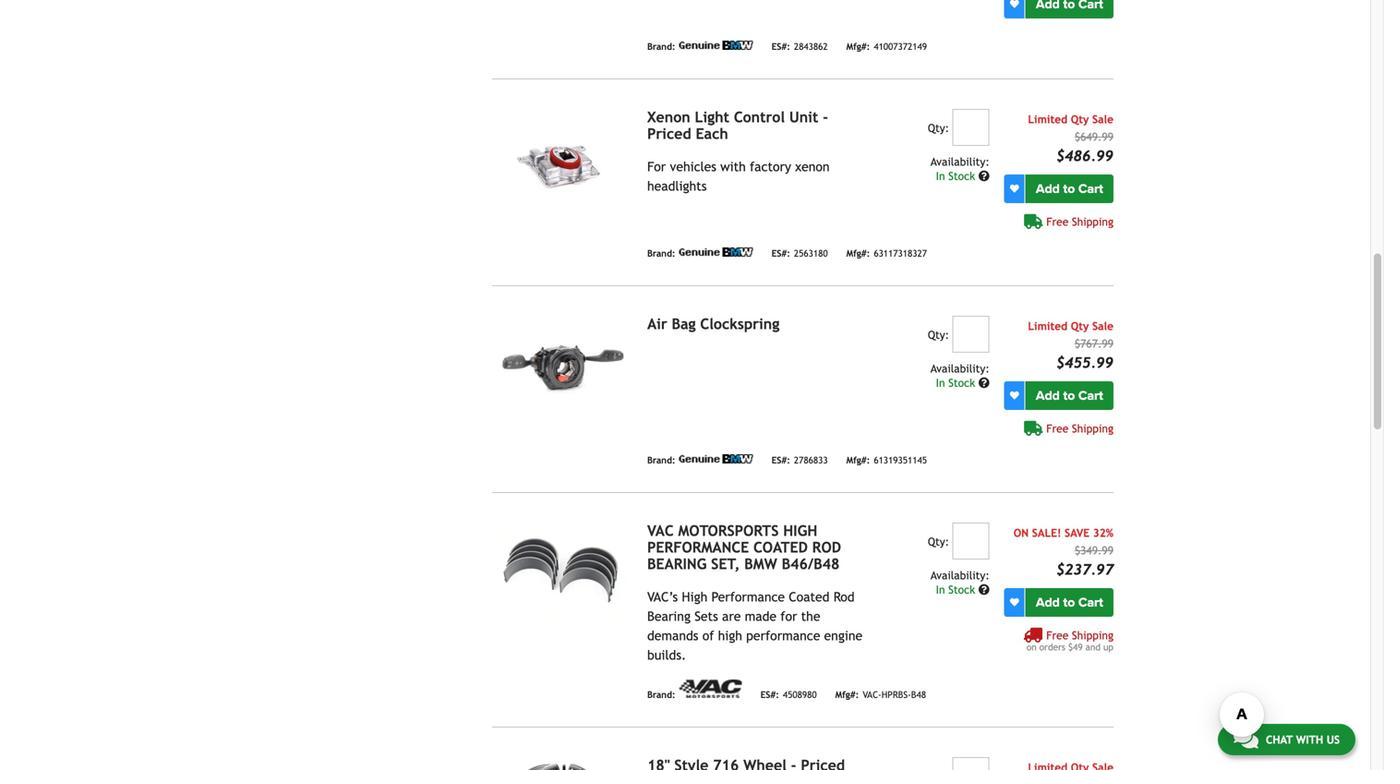Task type: locate. For each thing, give the bounding box(es) containing it.
2 vertical spatial shipping
[[1072, 629, 1114, 642]]

3 qty: from the top
[[928, 535, 949, 548]]

and
[[1086, 642, 1101, 652]]

qty inside limited qty sale $649.99 $486.99
[[1071, 113, 1089, 125]]

1 vertical spatial free
[[1046, 422, 1069, 435]]

0 vertical spatial free
[[1046, 215, 1069, 228]]

mfg#: for mfg#: vac-hprbs-b48
[[835, 689, 859, 700]]

0 vertical spatial sale
[[1092, 113, 1114, 125]]

to down $486.99
[[1063, 181, 1075, 197]]

1 sale from the top
[[1092, 113, 1114, 125]]

es#: left 4508980
[[761, 689, 779, 700]]

-
[[823, 108, 828, 125]]

2 vertical spatial in stock
[[936, 583, 979, 596]]

vac's
[[647, 590, 678, 604]]

4 brand: from the top
[[647, 689, 676, 700]]

stock for $349.99
[[949, 583, 975, 596]]

headlights
[[647, 179, 707, 193]]

1 vertical spatial sale
[[1092, 319, 1114, 332]]

shipping
[[1072, 215, 1114, 228], [1072, 422, 1114, 435], [1072, 629, 1114, 642]]

sale inside limited qty sale $649.99 $486.99
[[1092, 113, 1114, 125]]

cart down $455.99
[[1078, 388, 1103, 403]]

0 vertical spatial free shipping
[[1046, 215, 1114, 228]]

1 availability: from the top
[[931, 155, 990, 168]]

question circle image
[[979, 377, 990, 388]]

mfg#: 61319351145
[[846, 455, 927, 466]]

2 question circle image from the top
[[979, 584, 990, 595]]

4508980
[[783, 689, 817, 700]]

add for $455.99
[[1036, 388, 1060, 403]]

mfg#: for mfg#: 63117318327
[[846, 248, 870, 259]]

2 vertical spatial add
[[1036, 595, 1060, 610]]

es#: left 2786833
[[772, 455, 790, 466]]

$237.97
[[1056, 561, 1114, 578]]

0 vertical spatial cart
[[1078, 181, 1103, 197]]

3 add to cart button from the top
[[1026, 588, 1114, 617]]

brand: down headlights
[[647, 248, 676, 259]]

clockspring
[[700, 315, 780, 332]]

genuine bmw - corporate logo image
[[679, 41, 753, 50], [679, 247, 753, 257], [679, 454, 753, 463]]

add to cart down $237.97
[[1036, 595, 1103, 610]]

add to cart button for $486.99
[[1026, 174, 1114, 203]]

0 horizontal spatial with
[[720, 159, 746, 174]]

qty up $649.99
[[1071, 113, 1089, 125]]

with left us
[[1296, 733, 1323, 746]]

1 vertical spatial add to wish list image
[[1010, 391, 1019, 400]]

1 cart from the top
[[1078, 181, 1103, 197]]

on
[[1014, 526, 1029, 539]]

shipping down $455.99
[[1072, 422, 1114, 435]]

2 sale from the top
[[1092, 319, 1114, 332]]

0 vertical spatial add to wish list image
[[1010, 0, 1019, 9]]

shipping for $486.99
[[1072, 215, 1114, 228]]

free shipping for $455.99
[[1046, 422, 1114, 435]]

2 limited from the top
[[1028, 319, 1068, 332]]

2 add to cart from the top
[[1036, 388, 1103, 403]]

1 in stock from the top
[[936, 169, 979, 182]]

limited up $486.99
[[1028, 113, 1068, 125]]

add to cart button down $237.97
[[1026, 588, 1114, 617]]

2 vertical spatial free
[[1046, 629, 1069, 642]]

2 vertical spatial availability:
[[931, 569, 990, 582]]

0 vertical spatial in
[[936, 169, 945, 182]]

builds.
[[647, 648, 686, 662]]

cart down $486.99
[[1078, 181, 1103, 197]]

brand: for es#: 2563180
[[647, 248, 676, 259]]

0 vertical spatial shipping
[[1072, 215, 1114, 228]]

genuine bmw - corporate logo image up motorsports
[[679, 454, 753, 463]]

question circle image
[[979, 170, 990, 181], [979, 584, 990, 595]]

add to wish list image
[[1010, 184, 1019, 193], [1010, 598, 1019, 607]]

sale for $486.99
[[1092, 113, 1114, 125]]

bag
[[672, 315, 696, 332]]

each
[[696, 125, 728, 142]]

2 vertical spatial in
[[936, 583, 945, 596]]

add to cart button down $486.99
[[1026, 174, 1114, 203]]

1 vertical spatial add to cart
[[1036, 388, 1103, 403]]

2 vertical spatial cart
[[1078, 595, 1103, 610]]

1 vertical spatial qty
[[1071, 319, 1089, 332]]

limited inside limited qty sale $767.99 $455.99
[[1028, 319, 1068, 332]]

es#: for es#: 4508980
[[761, 689, 779, 700]]

0 vertical spatial stock
[[949, 169, 975, 182]]

brand: for es#: 4508980
[[647, 689, 676, 700]]

stock
[[949, 169, 975, 182], [949, 376, 975, 389], [949, 583, 975, 596]]

sale up $767.99
[[1092, 319, 1114, 332]]

question circle image for $486.99
[[979, 170, 990, 181]]

es#2070615 - 716-1 - 18" style 716 wheel - priced each (only 3 available) - 18x8" et35 72.6cb 5x120 - gunmetal with machined face - alzor - bmw mini image
[[492, 757, 633, 770]]

factory
[[750, 159, 791, 174]]

qty for $455.99
[[1071, 319, 1089, 332]]

0 vertical spatial to
[[1063, 181, 1075, 197]]

1 vertical spatial free shipping
[[1046, 422, 1114, 435]]

2 vertical spatial add to cart button
[[1026, 588, 1114, 617]]

1 vertical spatial stock
[[949, 376, 975, 389]]

unit
[[789, 108, 818, 125]]

xenon
[[795, 159, 830, 174]]

free shipping
[[1046, 215, 1114, 228], [1046, 422, 1114, 435]]

add to wish list image for $486.99
[[1010, 184, 1019, 193]]

sale inside limited qty sale $767.99 $455.99
[[1092, 319, 1114, 332]]

1 vertical spatial in stock
[[936, 376, 979, 389]]

cart
[[1078, 181, 1103, 197], [1078, 388, 1103, 403], [1078, 595, 1103, 610]]

qty inside limited qty sale $767.99 $455.99
[[1071, 319, 1089, 332]]

2 cart from the top
[[1078, 388, 1103, 403]]

2 vertical spatial qty:
[[928, 535, 949, 548]]

3 genuine bmw - corporate logo image from the top
[[679, 454, 753, 463]]

mfg#:
[[846, 41, 870, 52], [846, 248, 870, 259], [846, 455, 870, 466], [835, 689, 859, 700]]

3 add from the top
[[1036, 595, 1060, 610]]

sale up $649.99
[[1092, 113, 1114, 125]]

mfg#: left 41007372149
[[846, 41, 870, 52]]

3 stock from the top
[[949, 583, 975, 596]]

1 limited from the top
[[1028, 113, 1068, 125]]

chat with us link
[[1218, 724, 1356, 755]]

2 vertical spatial stock
[[949, 583, 975, 596]]

in stock for $486.99
[[936, 169, 979, 182]]

1 vertical spatial add to wish list image
[[1010, 598, 1019, 607]]

brand: up 'xenon'
[[647, 41, 676, 52]]

1 vertical spatial question circle image
[[979, 584, 990, 595]]

1 vertical spatial in
[[936, 376, 945, 389]]

1 add to wish list image from the top
[[1010, 184, 1019, 193]]

vac motorsports high performance coated rod bearing set, bmw b46/b48 link
[[647, 522, 841, 572]]

vehicles
[[670, 159, 717, 174]]

1 add to cart from the top
[[1036, 181, 1103, 197]]

add to cart down $455.99
[[1036, 388, 1103, 403]]

3 brand: from the top
[[647, 455, 676, 466]]

2 genuine bmw - corporate logo image from the top
[[679, 247, 753, 257]]

0 vertical spatial limited
[[1028, 113, 1068, 125]]

es#: 2563180
[[772, 248, 828, 259]]

2 vertical spatial add to cart
[[1036, 595, 1103, 610]]

3 free from the top
[[1046, 629, 1069, 642]]

cart for $455.99
[[1078, 388, 1103, 403]]

2 vertical spatial genuine bmw - corporate logo image
[[679, 454, 753, 463]]

brand: down the 'builds.'
[[647, 689, 676, 700]]

shipping right orders
[[1072, 629, 1114, 642]]

1 vertical spatial add to cart button
[[1026, 381, 1114, 410]]

high
[[783, 522, 818, 539]]

qty: for vac motorsports high performance coated rod bearing set, bmw b46/b48
[[928, 535, 949, 548]]

es#: left 2843862
[[772, 41, 790, 52]]

0 vertical spatial add to cart
[[1036, 181, 1103, 197]]

1 brand: from the top
[[647, 41, 676, 52]]

qty for $486.99
[[1071, 113, 1089, 125]]

qty:
[[928, 121, 949, 134], [928, 328, 949, 341], [928, 535, 949, 548]]

3 add to cart from the top
[[1036, 595, 1103, 610]]

brand: up 'vac'
[[647, 455, 676, 466]]

1 genuine bmw - corporate logo image from the top
[[679, 41, 753, 50]]

3 to from the top
[[1063, 595, 1075, 610]]

to for $455.99
[[1063, 388, 1075, 403]]

2 shipping from the top
[[1072, 422, 1114, 435]]

chat with us
[[1266, 733, 1340, 746]]

brand:
[[647, 41, 676, 52], [647, 248, 676, 259], [647, 455, 676, 466], [647, 689, 676, 700]]

sale
[[1092, 113, 1114, 125], [1092, 319, 1114, 332]]

availability:
[[931, 155, 990, 168], [931, 362, 990, 375], [931, 569, 990, 582]]

2 qty: from the top
[[928, 328, 949, 341]]

free right on
[[1046, 629, 1069, 642]]

in stock for $349.99
[[936, 583, 979, 596]]

air bag clockspring
[[647, 315, 780, 332]]

air
[[647, 315, 667, 332]]

shipping for $455.99
[[1072, 422, 1114, 435]]

shipping down $486.99
[[1072, 215, 1114, 228]]

63117318327
[[874, 248, 927, 259]]

free down $455.99
[[1046, 422, 1069, 435]]

us
[[1327, 733, 1340, 746]]

add down $455.99
[[1036, 388, 1060, 403]]

2 qty from the top
[[1071, 319, 1089, 332]]

brand: for es#: 2786833
[[647, 455, 676, 466]]

3 availability: from the top
[[931, 569, 990, 582]]

0 vertical spatial add
[[1036, 181, 1060, 197]]

0 vertical spatial genuine bmw - corporate logo image
[[679, 41, 753, 50]]

1 vertical spatial to
[[1063, 388, 1075, 403]]

comments image
[[1234, 728, 1259, 750]]

2 add to wish list image from the top
[[1010, 598, 1019, 607]]

2 brand: from the top
[[647, 248, 676, 259]]

0 vertical spatial with
[[720, 159, 746, 174]]

the
[[801, 609, 820, 624]]

performance
[[712, 590, 785, 604]]

for
[[647, 159, 666, 174]]

limited
[[1028, 113, 1068, 125], [1028, 319, 1068, 332]]

1 add from the top
[[1036, 181, 1060, 197]]

1 vertical spatial shipping
[[1072, 422, 1114, 435]]

32%
[[1093, 526, 1114, 539]]

vac-
[[863, 689, 882, 700]]

2 free shipping from the top
[[1046, 422, 1114, 435]]

add
[[1036, 181, 1060, 197], [1036, 388, 1060, 403], [1036, 595, 1060, 610]]

1 vertical spatial genuine bmw - corporate logo image
[[679, 247, 753, 257]]

qty up $767.99
[[1071, 319, 1089, 332]]

add to cart button for $455.99
[[1026, 381, 1114, 410]]

made
[[745, 609, 777, 624]]

add for $237.97
[[1036, 595, 1060, 610]]

qty
[[1071, 113, 1089, 125], [1071, 319, 1089, 332]]

1 vertical spatial limited
[[1028, 319, 1068, 332]]

cart down $237.97
[[1078, 595, 1103, 610]]

1 vertical spatial qty:
[[928, 328, 949, 341]]

1 add to cart button from the top
[[1026, 174, 1114, 203]]

add down $486.99
[[1036, 181, 1060, 197]]

free shipping down $455.99
[[1046, 422, 1114, 435]]

limited qty sale $767.99 $455.99
[[1028, 319, 1114, 371]]

rod
[[812, 539, 841, 556]]

1 stock from the top
[[949, 169, 975, 182]]

with
[[720, 159, 746, 174], [1296, 733, 1323, 746]]

xenon light control unit - priced each link
[[647, 108, 828, 142]]

2 add to wish list image from the top
[[1010, 391, 1019, 400]]

availability: for $486.99
[[931, 155, 990, 168]]

high
[[718, 628, 742, 643]]

1 free shipping from the top
[[1046, 215, 1114, 228]]

question circle image for $237.97
[[979, 584, 990, 595]]

3 in from the top
[[936, 583, 945, 596]]

sale!
[[1032, 526, 1061, 539]]

on
[[1027, 642, 1037, 652]]

1 in from the top
[[936, 169, 945, 182]]

mfg#: vac-hprbs-b48
[[835, 689, 926, 700]]

in stock
[[936, 169, 979, 182], [936, 376, 979, 389], [936, 583, 979, 596]]

genuine bmw - corporate logo image up light on the right
[[679, 41, 753, 50]]

2 add from the top
[[1036, 388, 1060, 403]]

1 vertical spatial with
[[1296, 733, 1323, 746]]

1 to from the top
[[1063, 181, 1075, 197]]

mfg#: left vac-
[[835, 689, 859, 700]]

free
[[1046, 215, 1069, 228], [1046, 422, 1069, 435], [1046, 629, 1069, 642]]

add to wish list image
[[1010, 0, 1019, 9], [1010, 391, 1019, 400]]

to down $237.97
[[1063, 595, 1075, 610]]

limited for $455.99
[[1028, 319, 1068, 332]]

0 vertical spatial qty:
[[928, 121, 949, 134]]

1 vertical spatial cart
[[1078, 388, 1103, 403]]

2 vertical spatial to
[[1063, 595, 1075, 610]]

es#2786833 - 61319351145 - air bag clockspring - genuine bmw - bmw image
[[492, 316, 633, 421]]

limited inside limited qty sale $649.99 $486.99
[[1028, 113, 1068, 125]]

brand: for es#: 2843862
[[647, 41, 676, 52]]

add for $486.99
[[1036, 181, 1060, 197]]

es#:
[[772, 41, 790, 52], [772, 248, 790, 259], [772, 455, 790, 466], [761, 689, 779, 700]]

add to cart button
[[1026, 174, 1114, 203], [1026, 381, 1114, 410], [1026, 588, 1114, 617]]

mfg#: left 63117318327
[[846, 248, 870, 259]]

on sale!                         save 32% $349.99 $237.97
[[1014, 526, 1114, 578]]

mfg#: left '61319351145'
[[846, 455, 870, 466]]

to down $455.99
[[1063, 388, 1075, 403]]

3 in stock from the top
[[936, 583, 979, 596]]

1 free from the top
[[1046, 215, 1069, 228]]

2 add to cart button from the top
[[1026, 381, 1114, 410]]

to
[[1063, 181, 1075, 197], [1063, 388, 1075, 403], [1063, 595, 1075, 610]]

0 vertical spatial question circle image
[[979, 170, 990, 181]]

with left factory
[[720, 159, 746, 174]]

0 vertical spatial add to wish list image
[[1010, 184, 1019, 193]]

0 vertical spatial qty
[[1071, 113, 1089, 125]]

es#: left the 2563180
[[772, 248, 790, 259]]

to for $486.99
[[1063, 181, 1075, 197]]

1 shipping from the top
[[1072, 215, 1114, 228]]

genuine bmw - corporate logo image up air bag clockspring link
[[679, 247, 753, 257]]

3 cart from the top
[[1078, 595, 1103, 610]]

add to cart button down $455.99
[[1026, 381, 1114, 410]]

limited up $455.99
[[1028, 319, 1068, 332]]

add to cart down $486.99
[[1036, 181, 1103, 197]]

add to cart
[[1036, 181, 1103, 197], [1036, 388, 1103, 403], [1036, 595, 1103, 610]]

0 vertical spatial add to cart button
[[1026, 174, 1114, 203]]

es#: for es#: 2563180
[[772, 248, 790, 259]]

1 qty: from the top
[[928, 121, 949, 134]]

1 vertical spatial availability:
[[931, 362, 990, 375]]

None number field
[[953, 109, 990, 146], [953, 316, 990, 353], [953, 523, 990, 560], [953, 757, 990, 770], [953, 109, 990, 146], [953, 316, 990, 353], [953, 523, 990, 560], [953, 757, 990, 770]]

3 shipping from the top
[[1072, 629, 1114, 642]]

0 vertical spatial in stock
[[936, 169, 979, 182]]

0 vertical spatial availability:
[[931, 155, 990, 168]]

1 vertical spatial add
[[1036, 388, 1060, 403]]

1 qty from the top
[[1071, 113, 1089, 125]]

free inside free shipping on orders $49 and up
[[1046, 629, 1069, 642]]

stock for $486.99
[[949, 169, 975, 182]]

1 question circle image from the top
[[979, 170, 990, 181]]

free down $486.99
[[1046, 215, 1069, 228]]

2 free from the top
[[1046, 422, 1069, 435]]

add up free shipping on orders $49 and up
[[1036, 595, 1060, 610]]

bearing
[[647, 555, 707, 572]]

mfg#: 41007372149
[[846, 41, 927, 52]]

vac motorsports - corporate logo image
[[679, 680, 742, 698]]

free shipping down $486.99
[[1046, 215, 1114, 228]]

2 to from the top
[[1063, 388, 1075, 403]]

limited for $486.99
[[1028, 113, 1068, 125]]

demands
[[647, 628, 699, 643]]



Task type: describe. For each thing, give the bounding box(es) containing it.
bearing
[[647, 609, 691, 624]]

with inside the for vehicles with factory xenon headlights
[[720, 159, 746, 174]]

are
[[722, 609, 741, 624]]

add to cart button for $237.97
[[1026, 588, 1114, 617]]

free shipping for $486.99
[[1046, 215, 1114, 228]]

qty: for xenon light control unit - priced each
[[928, 121, 949, 134]]

xenon
[[647, 108, 690, 125]]

es#: 2786833
[[772, 455, 828, 466]]

genuine bmw - corporate logo image for es#: 2563180
[[679, 247, 753, 257]]

add to cart for $237.97
[[1036, 595, 1103, 610]]

41007372149
[[874, 41, 927, 52]]

sale for $455.99
[[1092, 319, 1114, 332]]

b46/b48
[[782, 555, 840, 572]]

xenon light control unit - priced each
[[647, 108, 828, 142]]

motorsports
[[678, 522, 779, 539]]

high
[[682, 590, 708, 604]]

free for $486.99
[[1046, 215, 1069, 228]]

2 in from the top
[[936, 376, 945, 389]]

mfg#: for mfg#: 41007372149
[[846, 41, 870, 52]]

priced
[[647, 125, 691, 142]]

to for $237.97
[[1063, 595, 1075, 610]]

cart for $237.97
[[1078, 595, 1103, 610]]

2843862
[[794, 41, 828, 52]]

vac
[[647, 522, 674, 539]]

performance
[[746, 628, 820, 643]]

b48
[[911, 689, 926, 700]]

$767.99
[[1075, 337, 1114, 350]]

add to cart for $486.99
[[1036, 181, 1103, 197]]

es#2563180 - 63117318327 - xenon light control unit - priced each - for vehicles with factory xenon headlights - genuine bmw - bmw image
[[492, 109, 633, 214]]

light
[[695, 108, 730, 125]]

control
[[734, 108, 785, 125]]

2 in stock from the top
[[936, 376, 979, 389]]

free for $455.99
[[1046, 422, 1069, 435]]

free shipping on orders $49 and up
[[1027, 629, 1114, 652]]

61319351145
[[874, 455, 927, 466]]

genuine bmw - corporate logo image for es#: 2786833
[[679, 454, 753, 463]]

add to wish list image for $237.97
[[1010, 598, 1019, 607]]

1 add to wish list image from the top
[[1010, 0, 1019, 9]]

genuine bmw - corporate logo image for es#: 2843862
[[679, 41, 753, 50]]

air bag clockspring link
[[647, 315, 780, 332]]

engine
[[824, 628, 863, 643]]

add to cart for $455.99
[[1036, 388, 1103, 403]]

availability: for $349.99
[[931, 569, 990, 582]]

up
[[1103, 642, 1114, 652]]

bmw
[[744, 555, 777, 572]]

coated
[[754, 539, 808, 556]]

2 availability: from the top
[[931, 362, 990, 375]]

vac's high performance coated rod bearing sets are made for the demands of high performance engine builds.
[[647, 590, 863, 662]]

in for xenon light control unit - priced each
[[936, 169, 945, 182]]

es#: for es#: 2786833
[[772, 455, 790, 466]]

save
[[1065, 526, 1090, 539]]

rod
[[834, 590, 855, 604]]

mfg#: 63117318327
[[846, 248, 927, 259]]

orders
[[1040, 642, 1066, 652]]

1 horizontal spatial with
[[1296, 733, 1323, 746]]

in for vac motorsports high performance coated rod bearing set, bmw b46/b48
[[936, 583, 945, 596]]

shipping inside free shipping on orders $49 and up
[[1072, 629, 1114, 642]]

2786833
[[794, 455, 828, 466]]

sets
[[695, 609, 718, 624]]

vac motorsports high performance coated rod bearing set, bmw b46/b48
[[647, 522, 841, 572]]

$349.99
[[1075, 544, 1114, 557]]

$49
[[1068, 642, 1083, 652]]

hprbs-
[[882, 689, 911, 700]]

$455.99
[[1056, 354, 1114, 371]]

es#: 2843862
[[772, 41, 828, 52]]

2563180
[[794, 248, 828, 259]]

cart for $486.99
[[1078, 181, 1103, 197]]

2 stock from the top
[[949, 376, 975, 389]]

for vehicles with factory xenon headlights
[[647, 159, 830, 193]]

es#: for es#: 2843862
[[772, 41, 790, 52]]

set,
[[711, 555, 740, 572]]

limited qty sale $649.99 $486.99
[[1028, 113, 1114, 164]]

performance
[[647, 539, 749, 556]]

$649.99
[[1075, 130, 1114, 143]]

es#4508980 - vac-hprbs-b48 - vac motorsports high performance coated rod bearing set, bmw b46/b48 - vacs high performance coated rod bearing sets are made for the demands of high performance engine builds. - vac motorsports - bmw image
[[492, 523, 633, 628]]

coated
[[789, 590, 830, 604]]

mfg#: for mfg#: 61319351145
[[846, 455, 870, 466]]

chat
[[1266, 733, 1293, 746]]

es#: 4508980
[[761, 689, 817, 700]]

for
[[781, 609, 797, 624]]

of
[[702, 628, 714, 643]]

$486.99
[[1056, 147, 1114, 164]]



Task type: vqa. For each thing, say whether or not it's contained in the screenshot.
$455.99 to
yes



